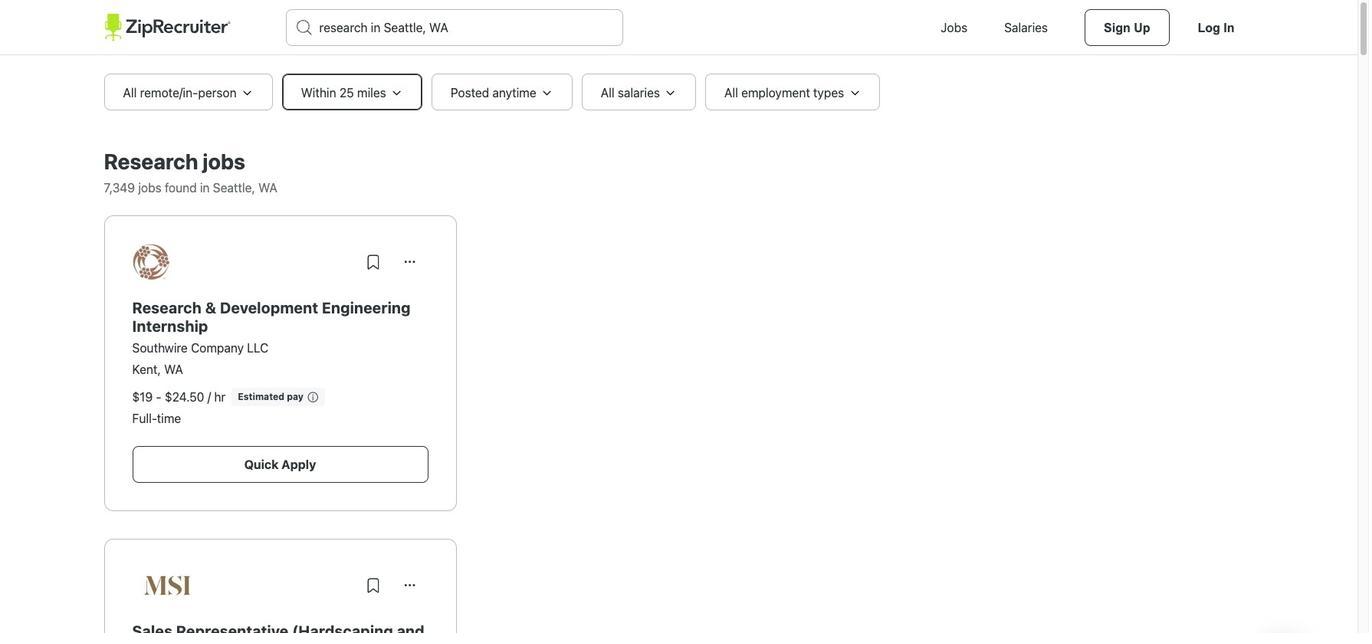 Task type: locate. For each thing, give the bounding box(es) containing it.
0 vertical spatial wa
[[259, 181, 278, 195]]

posted anytime button
[[432, 74, 573, 110]]

wa down southwire
[[164, 363, 183, 377]]

log in link
[[1179, 9, 1254, 46]]

0 horizontal spatial jobs
[[138, 181, 162, 195]]

sales representative (hardscaping and landscaping) image
[[132, 574, 206, 598]]

engineering
[[322, 299, 411, 317]]

$19
[[132, 390, 153, 404]]

information image
[[307, 391, 319, 403]]

0 vertical spatial research
[[104, 149, 198, 174]]

research inside research & development engineering internship southwire company llc kent, wa
[[132, 299, 202, 317]]

save job for later image
[[364, 253, 382, 272]]

found
[[165, 181, 197, 195]]

Search job title or keyword search field
[[286, 10, 622, 45]]

1 horizontal spatial wa
[[259, 181, 278, 195]]

within
[[301, 86, 336, 100]]

full-
[[132, 412, 157, 426]]

all remote/in-person button
[[104, 74, 273, 110]]

all salaries button
[[582, 74, 696, 110]]

internship
[[132, 318, 208, 335]]

employment
[[742, 86, 811, 100]]

llc
[[247, 341, 269, 355]]

jobs
[[203, 149, 245, 174], [138, 181, 162, 195]]

seattle,
[[213, 181, 255, 195]]

salaries link
[[986, 0, 1067, 55]]

salaries
[[1005, 21, 1049, 35]]

all left employment
[[725, 86, 739, 100]]

all employment types button
[[706, 74, 881, 110]]

all inside 'dropdown button'
[[123, 86, 137, 100]]

all employment types
[[725, 86, 845, 100]]

log
[[1198, 21, 1221, 35]]

wa inside research & development engineering internship southwire company llc kent, wa
[[164, 363, 183, 377]]

kent,
[[132, 363, 161, 377]]

person
[[198, 86, 237, 100]]

estimated pay button
[[232, 388, 325, 407]]

research up 'internship'
[[132, 299, 202, 317]]

research up found on the top left of the page
[[104, 149, 198, 174]]

research
[[104, 149, 198, 174], [132, 299, 202, 317]]

3 all from the left
[[725, 86, 739, 100]]

0 vertical spatial jobs
[[203, 149, 245, 174]]

wa right seattle, at the left top
[[259, 181, 278, 195]]

kent, wa link
[[132, 363, 183, 377]]

jobs right 7,349
[[138, 181, 162, 195]]

log in
[[1198, 21, 1235, 35]]

1 horizontal spatial all
[[601, 86, 615, 100]]

0 horizontal spatial wa
[[164, 363, 183, 377]]

all for all salaries
[[601, 86, 615, 100]]

research inside the research jobs 7,349 jobs found in seattle,  wa
[[104, 149, 198, 174]]

quick apply
[[244, 458, 316, 472]]

in
[[1224, 21, 1235, 35]]

research & development engineering internship image
[[132, 244, 169, 281]]

1 vertical spatial wa
[[164, 363, 183, 377]]

remote/in-
[[140, 86, 198, 100]]

all left salaries
[[601, 86, 615, 100]]

1 horizontal spatial jobs
[[203, 149, 245, 174]]

research for jobs
[[104, 149, 198, 174]]

sales representative (hardscaping and landscaping) element
[[132, 623, 428, 634]]

2 all from the left
[[601, 86, 615, 100]]

all remote/in-person
[[123, 86, 237, 100]]

jobs up seattle, at the left top
[[203, 149, 245, 174]]

anytime
[[493, 86, 537, 100]]

types
[[814, 86, 845, 100]]

all
[[123, 86, 137, 100], [601, 86, 615, 100], [725, 86, 739, 100]]

sign up link
[[1085, 9, 1170, 46]]

2 horizontal spatial all
[[725, 86, 739, 100]]

None button
[[392, 244, 428, 281], [392, 568, 428, 604], [392, 244, 428, 281], [392, 568, 428, 604]]

within 25 miles
[[301, 86, 386, 100]]

0 horizontal spatial all
[[123, 86, 137, 100]]

1 all from the left
[[123, 86, 137, 100]]

southwire company llc link
[[132, 341, 269, 355]]

sign up
[[1105, 21, 1151, 35]]

research for &
[[132, 299, 202, 317]]

wa
[[259, 181, 278, 195], [164, 363, 183, 377]]

we found 7,349+ open positions dialog
[[0, 0, 1358, 634]]

all for all remote/in-person
[[123, 86, 137, 100]]

all left "remote/in-"
[[123, 86, 137, 100]]

research & development engineering internship southwire company llc kent, wa
[[132, 299, 411, 377]]

1 vertical spatial research
[[132, 299, 202, 317]]

main element
[[104, 0, 1254, 55]]



Task type: vqa. For each thing, say whether or not it's contained in the screenshot.
the "Financial" on the left of page
no



Task type: describe. For each thing, give the bounding box(es) containing it.
estimated pay
[[238, 391, 304, 403]]

estimated
[[238, 391, 285, 403]]

all for all employment types
[[725, 86, 739, 100]]

posted
[[451, 86, 490, 100]]

ziprecruiter image
[[104, 14, 230, 41]]

25
[[340, 86, 354, 100]]

posted anytime
[[451, 86, 537, 100]]

1 vertical spatial jobs
[[138, 181, 162, 195]]

sign
[[1105, 21, 1131, 35]]

pay
[[287, 391, 304, 403]]

apply
[[282, 458, 316, 472]]

in
[[200, 181, 210, 195]]

research & development engineering internship link
[[132, 299, 411, 335]]

full-time
[[132, 412, 181, 426]]

$24.50
[[165, 390, 204, 404]]

jobs link
[[923, 0, 986, 55]]

wa inside the research jobs 7,349 jobs found in seattle,  wa
[[259, 181, 278, 195]]

hr
[[214, 390, 226, 404]]

7,349
[[104, 181, 135, 195]]

time
[[157, 412, 181, 426]]

jobs
[[941, 21, 968, 35]]

$19 - $24.50 / hr
[[132, 390, 226, 404]]

all salaries
[[601, 86, 660, 100]]

up
[[1135, 21, 1151, 35]]

miles
[[357, 86, 386, 100]]

quick
[[244, 458, 279, 472]]

-
[[156, 390, 162, 404]]

development
[[220, 299, 318, 317]]

&
[[205, 299, 216, 317]]

quick apply button
[[132, 446, 428, 483]]

company
[[191, 341, 244, 355]]

salaries
[[618, 86, 660, 100]]

/
[[208, 390, 211, 404]]

within 25 miles button
[[282, 74, 422, 110]]

southwire
[[132, 341, 188, 355]]

save job for later image
[[364, 577, 382, 595]]

research jobs 7,349 jobs found in seattle,  wa
[[104, 149, 278, 195]]



